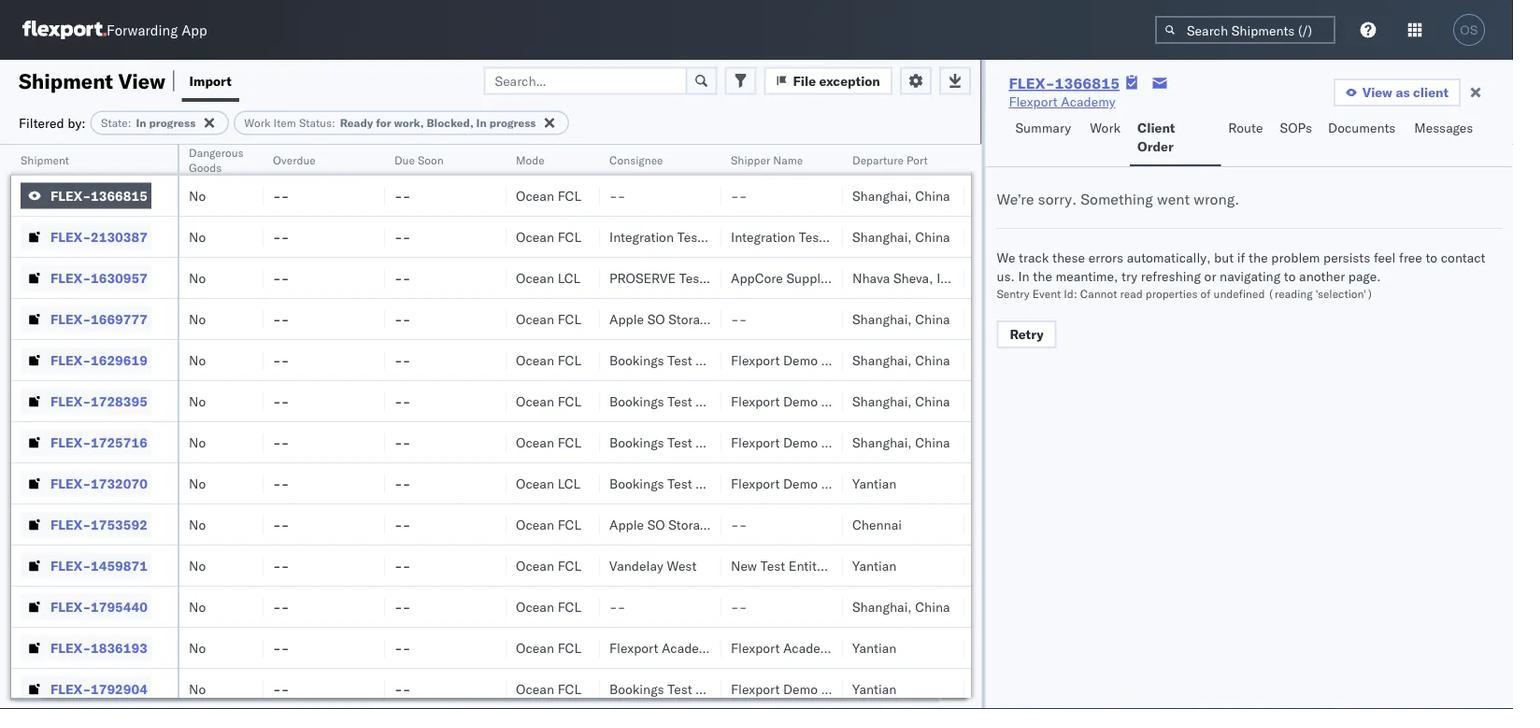 Task type: locate. For each thing, give the bounding box(es) containing it.
3 ocean fcl from the top
[[516, 311, 581, 327]]

(do
[[717, 311, 744, 327], [717, 516, 744, 533]]

shipper
[[731, 153, 770, 167], [821, 352, 867, 368], [821, 393, 867, 409], [821, 434, 867, 451], [821, 475, 867, 492], [821, 681, 867, 697]]

4 china from the top
[[915, 352, 950, 368]]

state : in progress
[[101, 116, 196, 130]]

flex-1629619 button
[[21, 347, 151, 373]]

due soon
[[394, 153, 444, 167]]

shanghai, china for flex-1629619
[[853, 352, 950, 368]]

china for flex-1629619
[[915, 352, 950, 368]]

navigating
[[1220, 268, 1281, 285]]

0 vertical spatial ocean lcl
[[516, 270, 581, 286]]

page.
[[1349, 268, 1381, 285]]

1 not from the top
[[748, 311, 774, 327]]

ocean fcl for flex-1728395
[[516, 393, 581, 409]]

1 horizontal spatial the
[[1249, 250, 1268, 266]]

consignee inside 'button'
[[609, 153, 663, 167]]

1 vertical spatial the
[[1033, 268, 1052, 285]]

1 horizontal spatial work
[[1090, 120, 1121, 136]]

work inside button
[[1090, 120, 1121, 136]]

1 use) from the top
[[777, 311, 811, 327]]

1 storage from the top
[[669, 311, 714, 327]]

storage down proserve test account
[[669, 311, 714, 327]]

flex- inside button
[[50, 187, 91, 204]]

12 no from the top
[[189, 640, 206, 656]]

2 ocean lcl from the top
[[516, 475, 581, 492]]

1 vertical spatial so
[[647, 516, 665, 533]]

6 no from the top
[[189, 393, 206, 409]]

2 resize handle column header from the left
[[241, 145, 264, 710]]

view up state : in progress
[[118, 68, 165, 93]]

overdue
[[273, 153, 316, 167]]

1 horizontal spatial view
[[1363, 84, 1393, 100]]

--
[[273, 187, 289, 204], [394, 187, 411, 204], [609, 187, 626, 204], [731, 187, 747, 204], [273, 229, 289, 245], [394, 229, 411, 245], [273, 270, 289, 286], [394, 270, 411, 286], [273, 311, 289, 327], [394, 311, 411, 327], [731, 311, 747, 327], [273, 352, 289, 368], [394, 352, 411, 368], [273, 393, 289, 409], [394, 393, 411, 409], [273, 434, 289, 451], [394, 434, 411, 451], [273, 475, 289, 492], [394, 475, 411, 492], [273, 516, 289, 533], [394, 516, 411, 533], [731, 516, 747, 533], [273, 558, 289, 574], [394, 558, 411, 574], [273, 599, 289, 615], [394, 599, 411, 615], [609, 599, 626, 615], [731, 599, 747, 615], [273, 640, 289, 656], [394, 640, 411, 656], [273, 681, 289, 697], [394, 681, 411, 697]]

2 horizontal spatial in
[[1018, 268, 1030, 285]]

13 ocean from the top
[[516, 681, 554, 697]]

flex- down flex-1669777 button on the top of the page
[[50, 352, 91, 368]]

nhava sheva, india
[[853, 270, 966, 286]]

1629619
[[91, 352, 148, 368]]

1 bookings from the top
[[609, 352, 664, 368]]

2 use) from the top
[[777, 516, 811, 533]]

ocean fcl for flex-1792904
[[516, 681, 581, 697]]

so down the proserve
[[647, 311, 665, 327]]

flex- down flex-1629619 button
[[50, 393, 91, 409]]

flex-1669777
[[50, 311, 148, 327]]

event
[[1033, 287, 1061, 301]]

1 apple so storage (do not use) from the top
[[609, 311, 811, 327]]

1 vertical spatial not
[[748, 516, 774, 533]]

shipper for flex-1792904
[[821, 681, 867, 697]]

10 ocean from the top
[[516, 558, 554, 574]]

bookings test consignee for flex-1725716
[[609, 434, 759, 451]]

7 no from the top
[[189, 434, 206, 451]]

flex- for flex-1792904 "button"
[[50, 681, 91, 697]]

academy inside the flexport academy link
[[1061, 93, 1116, 110]]

to up (reading
[[1284, 268, 1296, 285]]

1 horizontal spatial in
[[476, 116, 487, 130]]

1 resize handle column header from the left
[[155, 145, 178, 710]]

flex- inside "button"
[[50, 681, 91, 697]]

feel
[[1374, 250, 1396, 266]]

4 shanghai, from the top
[[853, 352, 912, 368]]

2 apple so storage (do not use) from the top
[[609, 516, 811, 533]]

7 resize handle column header from the left
[[821, 145, 843, 710]]

no for flex-1725716
[[189, 434, 206, 451]]

shipment inside button
[[21, 153, 69, 167]]

1 vertical spatial storage
[[669, 516, 714, 533]]

1 horizontal spatial :
[[332, 116, 335, 130]]

so up vandelay west
[[647, 516, 665, 533]]

(do for chennai
[[717, 516, 744, 533]]

flex- down flex-1753592 button
[[50, 558, 91, 574]]

shipment button
[[11, 149, 159, 167]]

0 horizontal spatial academy
[[662, 640, 716, 656]]

the up event
[[1033, 268, 1052, 285]]

work,
[[394, 116, 424, 130]]

view as client
[[1363, 84, 1449, 100]]

4 resize handle column header from the left
[[484, 145, 507, 710]]

7 shanghai, from the top
[[853, 599, 912, 615]]

flex- down flex-1728395 button
[[50, 434, 91, 451]]

7 ocean from the top
[[516, 434, 554, 451]]

5 shanghai, china from the top
[[853, 393, 950, 409]]

9 fcl from the top
[[558, 599, 581, 615]]

2 co. from the top
[[871, 393, 889, 409]]

use) up new test entity 2
[[777, 516, 811, 533]]

1 ocean lcl from the top
[[516, 270, 581, 286]]

1 ocean from the top
[[516, 187, 554, 204]]

ocean for 2130387
[[516, 229, 554, 245]]

1 : from the left
[[128, 116, 131, 130]]

flex- down 'shipment' button
[[50, 187, 91, 204]]

shanghai, china
[[853, 187, 950, 204], [853, 229, 950, 245], [853, 311, 950, 327], [853, 352, 950, 368], [853, 393, 950, 409], [853, 434, 950, 451], [853, 599, 950, 615]]

use) down the appcore supply ltd
[[777, 311, 811, 327]]

india
[[937, 270, 966, 286]]

shanghai, china for flex-1669777
[[853, 311, 950, 327]]

bookings test consignee for flex-1728395
[[609, 393, 759, 409]]

academy down flex-1366815 link
[[1061, 93, 1116, 110]]

1 vertical spatial apple so storage (do not use)
[[609, 516, 811, 533]]

flex- down 'flex-1836193' 'button'
[[50, 681, 91, 697]]

for
[[376, 116, 391, 130]]

fcl for flex-1459871
[[558, 558, 581, 574]]

departure
[[853, 153, 904, 167]]

2 demo from the top
[[783, 393, 818, 409]]

1792904
[[91, 681, 148, 697]]

shanghai, for flex-1669777
[[853, 311, 912, 327]]

view inside view as client "button"
[[1363, 84, 1393, 100]]

3 shanghai, from the top
[[853, 311, 912, 327]]

1 vertical spatial ocean lcl
[[516, 475, 581, 492]]

china for flex-1366815
[[915, 187, 950, 204]]

0 horizontal spatial in
[[136, 116, 146, 130]]

1366815 inside button
[[91, 187, 148, 204]]

(do for shanghai, china
[[717, 311, 744, 327]]

2 ocean from the top
[[516, 229, 554, 245]]

shipment up by:
[[19, 68, 113, 93]]

0 horizontal spatial progress
[[149, 116, 196, 130]]

2 bookings from the top
[[609, 393, 664, 409]]

flex-1366815 down 'shipment' button
[[50, 187, 148, 204]]

blocked,
[[427, 116, 474, 130]]

resize handle column header for consignee
[[699, 145, 722, 710]]

consignee for flex-1725716
[[696, 434, 759, 451]]

shipper for flex-1725716
[[821, 434, 867, 451]]

ocean fcl for flex-1753592
[[516, 516, 581, 533]]

work
[[244, 116, 271, 130], [1090, 120, 1121, 136]]

consignee
[[609, 153, 663, 167], [696, 352, 759, 368], [696, 393, 759, 409], [696, 434, 759, 451], [696, 475, 759, 492], [696, 681, 759, 697]]

in inside we track these errors automatically, but if the problem persists feel free to contact us. in the meantime, try refreshing or navigating to another page. sentry event id: cannot read properties of undefined (reading 'selection')
[[1018, 268, 1030, 285]]

to right free
[[1426, 250, 1438, 266]]

documents button
[[1321, 111, 1407, 166]]

item
[[274, 116, 296, 130]]

1 vertical spatial apple
[[609, 516, 644, 533]]

resize handle column header for shipper name
[[821, 145, 843, 710]]

flex-1725716
[[50, 434, 148, 451]]

we track these errors automatically, but if the problem persists feel free to contact us. in the meantime, try refreshing or navigating to another page. sentry event id: cannot read properties of undefined (reading 'selection')
[[997, 250, 1486, 301]]

0 vertical spatial apple
[[609, 311, 644, 327]]

if
[[1238, 250, 1246, 266]]

sops button
[[1273, 111, 1321, 166]]

1 vertical spatial (do
[[717, 516, 744, 533]]

flex-1795440 button
[[21, 594, 151, 620]]

flex-1629619
[[50, 352, 148, 368]]

0 vertical spatial storage
[[669, 311, 714, 327]]

retry button
[[997, 321, 1057, 349]]

3 co. from the top
[[871, 434, 889, 451]]

0 horizontal spatial :
[[128, 116, 131, 130]]

flex- down flex-1732070 button
[[50, 516, 91, 533]]

shipment
[[19, 68, 113, 93], [21, 153, 69, 167]]

4 no from the top
[[189, 311, 206, 327]]

vandelay
[[609, 558, 663, 574]]

shipper name button
[[722, 149, 824, 167]]

fcl for flex-2130387
[[558, 229, 581, 245]]

no for flex-1753592
[[189, 516, 206, 533]]

shipment down filtered at top
[[21, 153, 69, 167]]

flex-1792904
[[50, 681, 148, 697]]

1 vertical spatial use)
[[777, 516, 811, 533]]

os
[[1460, 23, 1479, 37]]

9 ocean fcl from the top
[[516, 599, 581, 615]]

co. for 1732070
[[871, 475, 889, 492]]

1 horizontal spatial to
[[1426, 250, 1438, 266]]

not down appcore
[[748, 311, 774, 327]]

account
[[707, 270, 757, 286]]

0 vertical spatial to
[[1426, 250, 1438, 266]]

bookings for flex-1728395
[[609, 393, 664, 409]]

0 vertical spatial not
[[748, 311, 774, 327]]

1 demo from the top
[[783, 352, 818, 368]]

1795440
[[91, 599, 148, 615]]

1 china from the top
[[915, 187, 950, 204]]

3 ocean from the top
[[516, 270, 554, 286]]

fcl for flex-1725716
[[558, 434, 581, 451]]

flex-1459871
[[50, 558, 148, 574]]

ocean for 1732070
[[516, 475, 554, 492]]

2 (do from the top
[[717, 516, 744, 533]]

3 china from the top
[[915, 311, 950, 327]]

flex- for flex-1753592 button
[[50, 516, 91, 533]]

flex- down flex-1366815 button
[[50, 229, 91, 245]]

apple so storage (do not use) down account on the top
[[609, 311, 811, 327]]

flexport. image
[[22, 21, 107, 39]]

1 vertical spatial flex-1366815
[[50, 187, 148, 204]]

2 shanghai, from the top
[[853, 229, 912, 245]]

1 vertical spatial shipment
[[21, 153, 69, 167]]

0 vertical spatial the
[[1249, 250, 1268, 266]]

summary
[[1016, 120, 1071, 136]]

storage up west
[[669, 516, 714, 533]]

1 horizontal spatial 1366815
[[1055, 74, 1120, 93]]

client
[[1413, 84, 1449, 100]]

messages
[[1415, 120, 1474, 136]]

flexport demo shipper co. for 1629619
[[731, 352, 889, 368]]

2 flexport demo shipper co. from the top
[[731, 393, 889, 409]]

1630957
[[91, 270, 148, 286]]

1 yantian from the top
[[853, 475, 897, 492]]

sentry
[[997, 287, 1030, 301]]

sheva,
[[894, 270, 933, 286]]

fcl for flex-1629619
[[558, 352, 581, 368]]

the right if on the right of page
[[1249, 250, 1268, 266]]

(do down account on the top
[[717, 311, 744, 327]]

5 flexport demo shipper co. from the top
[[731, 681, 889, 697]]

no for flex-1732070
[[189, 475, 206, 492]]

new
[[731, 558, 757, 574]]

shanghai, china for flex-2130387
[[853, 229, 950, 245]]

use) for shanghai, china
[[777, 311, 811, 327]]

5 ocean from the top
[[516, 352, 554, 368]]

flex- down flex-1459871 button
[[50, 599, 91, 615]]

client
[[1138, 120, 1175, 136]]

demo for 1629619
[[783, 352, 818, 368]]

1 horizontal spatial flex-1366815
[[1009, 74, 1120, 93]]

flex-1366815 inside button
[[50, 187, 148, 204]]

5 bookings from the top
[[609, 681, 664, 697]]

shanghai, for flex-1728395
[[853, 393, 912, 409]]

no for flex-1795440
[[189, 599, 206, 615]]

5 china from the top
[[915, 393, 950, 409]]

apple so storage (do not use)
[[609, 311, 811, 327], [609, 516, 811, 533]]

7 fcl from the top
[[558, 516, 581, 533]]

0 vertical spatial use)
[[777, 311, 811, 327]]

vandelay west
[[609, 558, 697, 574]]

2 so from the top
[[647, 516, 665, 533]]

progress up the mode on the left of page
[[490, 116, 536, 130]]

client order
[[1138, 120, 1175, 155]]

ocean for 1728395
[[516, 393, 554, 409]]

shipper inside button
[[731, 153, 770, 167]]

these
[[1053, 250, 1085, 266]]

2 yantian from the top
[[853, 558, 897, 574]]

2 : from the left
[[332, 116, 335, 130]]

shanghai, china for flex-1728395
[[853, 393, 950, 409]]

9 ocean from the top
[[516, 516, 554, 533]]

2 ocean fcl from the top
[[516, 229, 581, 245]]

0 horizontal spatial flex-1366815
[[50, 187, 148, 204]]

10 fcl from the top
[[558, 640, 581, 656]]

6 ocean from the top
[[516, 393, 554, 409]]

shipper name
[[731, 153, 803, 167]]

flex- down "flex-1725716" button
[[50, 475, 91, 492]]

apple for shanghai, china
[[609, 311, 644, 327]]

academy left (us)
[[662, 640, 716, 656]]

2 shanghai, china from the top
[[853, 229, 950, 245]]

work left item
[[244, 116, 271, 130]]

1 horizontal spatial progress
[[490, 116, 536, 130]]

: left ready
[[332, 116, 335, 130]]

4 yantian from the top
[[853, 681, 897, 697]]

port
[[907, 153, 928, 167]]

2 horizontal spatial academy
[[1061, 93, 1116, 110]]

1 progress from the left
[[149, 116, 196, 130]]

use)
[[777, 311, 811, 327], [777, 516, 811, 533]]

10 ocean fcl from the top
[[516, 640, 581, 656]]

work down the flexport academy link
[[1090, 120, 1121, 136]]

apple
[[609, 311, 644, 327], [609, 516, 644, 533]]

flex- for the flex-1795440 button
[[50, 599, 91, 615]]

import button
[[182, 60, 239, 102]]

apple so storage (do not use) for shanghai, china
[[609, 311, 811, 327]]

1 apple from the top
[[609, 311, 644, 327]]

11 ocean fcl from the top
[[516, 681, 581, 697]]

0 vertical spatial apple so storage (do not use)
[[609, 311, 811, 327]]

0 horizontal spatial to
[[1284, 268, 1296, 285]]

0 horizontal spatial 1366815
[[91, 187, 148, 204]]

co. for 1725716
[[871, 434, 889, 451]]

7 shanghai, china from the top
[[853, 599, 950, 615]]

4 demo from the top
[[783, 475, 818, 492]]

ocean for 1629619
[[516, 352, 554, 368]]

2 apple from the top
[[609, 516, 644, 533]]

flex-1630957
[[50, 270, 148, 286]]

3 resize handle column header from the left
[[363, 145, 385, 710]]

flexport for 1836193
[[731, 640, 780, 656]]

2 fcl from the top
[[558, 229, 581, 245]]

1 fcl from the top
[[558, 187, 581, 204]]

1 shanghai, china from the top
[[853, 187, 950, 204]]

bookings test consignee for flex-1629619
[[609, 352, 759, 368]]

apple down the proserve
[[609, 311, 644, 327]]

flex- inside 'button'
[[50, 640, 91, 656]]

academy
[[1061, 93, 1116, 110], [662, 640, 716, 656], [783, 640, 838, 656]]

test for flex-1629619
[[668, 352, 692, 368]]

1 horizontal spatial academy
[[783, 640, 838, 656]]

apple up vandelay on the left bottom of page
[[609, 516, 644, 533]]

shanghai, for flex-1795440
[[853, 599, 912, 615]]

11 fcl from the top
[[558, 681, 581, 697]]

1753592
[[91, 516, 148, 533]]

6 ocean fcl from the top
[[516, 434, 581, 451]]

progress up the dangerous
[[149, 116, 196, 130]]

test for flex-1630957
[[679, 270, 704, 286]]

lcl for proserve
[[558, 270, 581, 286]]

5 shanghai, from the top
[[853, 393, 912, 409]]

6 shanghai, china from the top
[[853, 434, 950, 451]]

0 vertical spatial shipment
[[19, 68, 113, 93]]

flex- down flex-1630957 button
[[50, 311, 91, 327]]

in right blocked,
[[476, 116, 487, 130]]

resize handle column header
[[155, 145, 178, 710], [241, 145, 264, 710], [363, 145, 385, 710], [484, 145, 507, 710], [578, 145, 600, 710], [699, 145, 722, 710], [821, 145, 843, 710], [942, 145, 965, 710]]

no for flex-1728395
[[189, 393, 206, 409]]

academy right "inc."
[[783, 640, 838, 656]]

'selection')
[[1316, 287, 1374, 301]]

1459871
[[91, 558, 148, 574]]

1366815
[[1055, 74, 1120, 93], [91, 187, 148, 204]]

view left as
[[1363, 84, 1393, 100]]

4 fcl from the top
[[558, 352, 581, 368]]

3 flexport demo shipper co. from the top
[[731, 434, 889, 451]]

test
[[679, 270, 704, 286], [668, 352, 692, 368], [668, 393, 692, 409], [668, 434, 692, 451], [668, 475, 692, 492], [761, 558, 785, 574], [668, 681, 692, 697]]

co. for 1629619
[[871, 352, 889, 368]]

3 bookings test consignee from the top
[[609, 434, 759, 451]]

china for flex-1725716
[[915, 434, 950, 451]]

shanghai, china for flex-1725716
[[853, 434, 950, 451]]

0 vertical spatial so
[[647, 311, 665, 327]]

8 fcl from the top
[[558, 558, 581, 574]]

storage for chennai
[[669, 516, 714, 533]]

shanghai, china for flex-1795440
[[853, 599, 950, 615]]

not
[[748, 311, 774, 327], [748, 516, 774, 533]]

ocean lcl for proserve test account
[[516, 270, 581, 286]]

mode
[[516, 153, 545, 167]]

5 bookings test consignee from the top
[[609, 681, 759, 697]]

3 shanghai, china from the top
[[853, 311, 950, 327]]

1 vertical spatial lcl
[[558, 475, 581, 492]]

flex- up flexport academy
[[1009, 74, 1055, 93]]

: right by:
[[128, 116, 131, 130]]

(do up new
[[717, 516, 744, 533]]

8 resize handle column header from the left
[[942, 145, 965, 710]]

ocean for 1792904
[[516, 681, 554, 697]]

2 no from the top
[[189, 229, 206, 245]]

1 flexport demo shipper co. from the top
[[731, 352, 889, 368]]

1 co. from the top
[[871, 352, 889, 368]]

academy for flexport academy (sz) ltd.
[[783, 640, 838, 656]]

bookings for flex-1725716
[[609, 434, 664, 451]]

2 bookings test consignee from the top
[[609, 393, 759, 409]]

shanghai, for flex-1366815
[[853, 187, 912, 204]]

messages button
[[1407, 111, 1484, 166]]

8 no from the top
[[189, 475, 206, 492]]

not up new
[[748, 516, 774, 533]]

flex-1366815 button
[[21, 183, 151, 209]]

7 ocean fcl from the top
[[516, 516, 581, 533]]

no for flex-2130387
[[189, 229, 206, 245]]

flex- down flex-2130387 button
[[50, 270, 91, 286]]

or
[[1205, 268, 1217, 285]]

lcl
[[558, 270, 581, 286], [558, 475, 581, 492]]

yantian for flex-1836193
[[853, 640, 897, 656]]

no for flex-1630957
[[189, 270, 206, 286]]

flex- down the flex-1795440 button
[[50, 640, 91, 656]]

1 ocean fcl from the top
[[516, 187, 581, 204]]

1 no from the top
[[189, 187, 206, 204]]

wrong.
[[1194, 190, 1240, 208]]

yantian for flex-1459871
[[853, 558, 897, 574]]

0 horizontal spatial work
[[244, 116, 271, 130]]

shipment for shipment view
[[19, 68, 113, 93]]

8 ocean fcl from the top
[[516, 558, 581, 574]]

apple so storage (do not use) up west
[[609, 516, 811, 533]]

resize handle column header for mode
[[578, 145, 600, 710]]

flex- for flex-1366815 button
[[50, 187, 91, 204]]

flex-1366815
[[1009, 74, 1120, 93], [50, 187, 148, 204]]

1 shanghai, from the top
[[853, 187, 912, 204]]

shipper for flex-1728395
[[821, 393, 867, 409]]

1 vertical spatial 1366815
[[91, 187, 148, 204]]

10 no from the top
[[189, 558, 206, 574]]

3 fcl from the top
[[558, 311, 581, 327]]

in right us.
[[1018, 268, 1030, 285]]

shanghai, for flex-1725716
[[853, 434, 912, 451]]

shanghai,
[[853, 187, 912, 204], [853, 229, 912, 245], [853, 311, 912, 327], [853, 352, 912, 368], [853, 393, 912, 409], [853, 434, 912, 451], [853, 599, 912, 615]]

3 yantian from the top
[[853, 640, 897, 656]]

no for flex-1836193
[[189, 640, 206, 656]]

1366815 up flexport academy
[[1055, 74, 1120, 93]]

5 fcl from the top
[[558, 393, 581, 409]]

1366815 up 2130387
[[91, 187, 148, 204]]

fcl for flex-1792904
[[558, 681, 581, 697]]

we
[[997, 250, 1016, 266]]

11 ocean from the top
[[516, 599, 554, 615]]

6 china from the top
[[915, 434, 950, 451]]

problem
[[1272, 250, 1320, 266]]

7 china from the top
[[915, 599, 950, 615]]

1 lcl from the top
[[558, 270, 581, 286]]

try
[[1122, 268, 1138, 285]]

0 vertical spatial lcl
[[558, 270, 581, 286]]

in right state
[[136, 116, 146, 130]]

5 ocean fcl from the top
[[516, 393, 581, 409]]

flex-1366815 up flexport academy
[[1009, 74, 1120, 93]]

2 china from the top
[[915, 229, 950, 245]]

0 vertical spatial (do
[[717, 311, 744, 327]]

in
[[136, 116, 146, 130], [476, 116, 487, 130], [1018, 268, 1030, 285]]



Task type: vqa. For each thing, say whether or not it's contained in the screenshot.
3rd lhuu7894563, from the bottom
no



Task type: describe. For each thing, give the bounding box(es) containing it.
due
[[394, 153, 415, 167]]

mode button
[[507, 149, 581, 167]]

filtered
[[19, 115, 64, 131]]

id:
[[1064, 287, 1077, 301]]

another
[[1299, 268, 1345, 285]]

shanghai, china for flex-1366815
[[853, 187, 950, 204]]

ready
[[340, 116, 373, 130]]

import
[[189, 72, 232, 89]]

ocean for 1459871
[[516, 558, 554, 574]]

flexport academy link
[[1009, 93, 1116, 111]]

filtered by:
[[19, 115, 86, 131]]

flex- for flex-1459871 button
[[50, 558, 91, 574]]

no for flex-1669777
[[189, 311, 206, 327]]

dangerous goods
[[189, 145, 244, 174]]

no for flex-1792904
[[189, 681, 206, 697]]

cannot
[[1080, 287, 1118, 301]]

automatically,
[[1127, 250, 1211, 266]]

work button
[[1083, 111, 1130, 166]]

flex-1795440
[[50, 599, 148, 615]]

flex- for 'flex-1836193' 'button'
[[50, 640, 91, 656]]

flexport for 1728395
[[731, 393, 780, 409]]

bookings test consignee for flex-1792904
[[609, 681, 759, 697]]

shanghai, for flex-1629619
[[853, 352, 912, 368]]

0 horizontal spatial the
[[1033, 268, 1052, 285]]

ltd
[[831, 270, 850, 286]]

2 progress from the left
[[490, 116, 536, 130]]

as
[[1396, 84, 1410, 100]]

no for flex-1629619
[[189, 352, 206, 368]]

ocean for 1366815
[[516, 187, 554, 204]]

fcl for flex-1669777
[[558, 311, 581, 327]]

dangerous goods button
[[179, 141, 257, 175]]

no for flex-1459871
[[189, 558, 206, 574]]

(reading
[[1268, 287, 1313, 301]]

os button
[[1448, 8, 1491, 51]]

yantian for flex-1732070
[[853, 475, 897, 492]]

fcl for flex-1753592
[[558, 516, 581, 533]]

apple so storage (do not use) for chennai
[[609, 516, 811, 533]]

flexport for 1732070
[[731, 475, 780, 492]]

contact
[[1441, 250, 1486, 266]]

test for flex-1792904
[[668, 681, 692, 697]]

0 vertical spatial flex-1366815
[[1009, 74, 1120, 93]]

errors
[[1089, 250, 1124, 266]]

flexport demo shipper co. for 1792904
[[731, 681, 889, 697]]

client order button
[[1130, 111, 1221, 166]]

fcl for flex-1728395
[[558, 393, 581, 409]]

(sz)
[[841, 640, 873, 656]]

persists
[[1324, 250, 1371, 266]]

2130387
[[91, 229, 148, 245]]

ocean for 1795440
[[516, 599, 554, 615]]

test for flex-1728395
[[668, 393, 692, 409]]

(us)
[[720, 640, 753, 656]]

we're sorry. something went wrong.
[[997, 190, 1240, 208]]

flexport demo shipper co. for 1728395
[[731, 393, 889, 409]]

shipper for flex-1629619
[[821, 352, 867, 368]]

ocean for 1725716
[[516, 434, 554, 451]]

consignee for flex-1732070
[[696, 475, 759, 492]]

flex- for flex-1629619 button
[[50, 352, 91, 368]]

ocean fcl for flex-2130387
[[516, 229, 581, 245]]

summary button
[[1008, 111, 1083, 166]]

soon
[[418, 153, 444, 167]]

flexport for 1792904
[[731, 681, 780, 697]]

Search Shipments (/) text field
[[1155, 16, 1336, 44]]

so for shanghai, china
[[647, 311, 665, 327]]

flex-1728395 button
[[21, 388, 151, 415]]

dangerous
[[189, 145, 244, 159]]

flex-2130387
[[50, 229, 148, 245]]

file
[[793, 72, 816, 89]]

yantian for flex-1792904
[[853, 681, 897, 697]]

flex-1366815 link
[[1009, 74, 1120, 93]]

inc.
[[757, 640, 779, 656]]

forwarding app link
[[22, 21, 207, 39]]

shipment for shipment
[[21, 153, 69, 167]]

read
[[1120, 287, 1143, 301]]

track
[[1019, 250, 1049, 266]]

by:
[[68, 115, 86, 131]]

proserve test account
[[609, 270, 757, 286]]

west
[[667, 558, 697, 574]]

appcore supply ltd
[[731, 270, 850, 286]]

flexport academy
[[1009, 93, 1116, 110]]

ocean for 1630957
[[516, 270, 554, 286]]

entity
[[789, 558, 824, 574]]

flex- for flex-1630957 button
[[50, 270, 91, 286]]

exception
[[819, 72, 880, 89]]

flexport demo shipper co. for 1725716
[[731, 434, 889, 451]]

shipment view
[[19, 68, 165, 93]]

china for flex-1669777
[[915, 311, 950, 327]]

flex-1836193
[[50, 640, 148, 656]]

flex-1725716 button
[[21, 430, 151, 456]]

demo for 1732070
[[783, 475, 818, 492]]

flex-1459871 button
[[21, 553, 151, 579]]

flex- for flex-2130387 button
[[50, 229, 91, 245]]

something
[[1081, 190, 1153, 208]]

0 vertical spatial 1366815
[[1055, 74, 1120, 93]]

ocean lcl for bookings test consignee
[[516, 475, 581, 492]]

lcl for bookings
[[558, 475, 581, 492]]

demo for 1728395
[[783, 393, 818, 409]]

storage for shanghai, china
[[669, 311, 714, 327]]

flex-1753592 button
[[21, 512, 151, 538]]

academy for flexport academy
[[1061, 93, 1116, 110]]

ltd.
[[876, 640, 899, 656]]

china for flex-1728395
[[915, 393, 950, 409]]

us.
[[997, 268, 1015, 285]]

flexport demo shipper co. for 1732070
[[731, 475, 889, 492]]

bookings for flex-1732070
[[609, 475, 664, 492]]

ocean fcl for flex-1836193
[[516, 640, 581, 656]]

ocean for 1669777
[[516, 311, 554, 327]]

flex- for flex-1732070 button
[[50, 475, 91, 492]]

consignee button
[[600, 149, 703, 167]]

Search... text field
[[484, 67, 688, 95]]

2
[[827, 558, 835, 574]]

test for flex-1725716
[[668, 434, 692, 451]]

flex-2130387 button
[[21, 224, 151, 250]]

ocean fcl for flex-1366815
[[516, 187, 581, 204]]

flex-1630957 button
[[21, 265, 151, 291]]

ocean fcl for flex-1795440
[[516, 599, 581, 615]]

supply
[[787, 270, 827, 286]]

bookings for flex-1792904
[[609, 681, 664, 697]]

forwarding
[[107, 21, 178, 39]]

not for shanghai, china
[[748, 311, 774, 327]]

state
[[101, 116, 128, 130]]

apple for chennai
[[609, 516, 644, 533]]

goods
[[189, 160, 222, 174]]

route
[[1229, 120, 1263, 136]]

ocean fcl for flex-1669777
[[516, 311, 581, 327]]

academy for flexport academy (us) inc.
[[662, 640, 716, 656]]

flexport academy (us) inc.
[[609, 640, 779, 656]]

1 vertical spatial to
[[1284, 268, 1296, 285]]

resize handle column header for shipment
[[155, 145, 178, 710]]

refreshing
[[1141, 268, 1201, 285]]

but
[[1214, 250, 1234, 266]]

of
[[1201, 287, 1211, 301]]

fcl for flex-1836193
[[558, 640, 581, 656]]

status
[[299, 116, 332, 130]]

shanghai, for flex-2130387
[[853, 229, 912, 245]]

0 horizontal spatial view
[[118, 68, 165, 93]]

nhava
[[853, 270, 890, 286]]

flex- for flex-1728395 button
[[50, 393, 91, 409]]

app
[[181, 21, 207, 39]]

we're
[[997, 190, 1034, 208]]

ocean for 1836193
[[516, 640, 554, 656]]

china for flex-1795440
[[915, 599, 950, 615]]

shipper for flex-1732070
[[821, 475, 867, 492]]

flexport for 1629619
[[731, 352, 780, 368]]

demo for 1725716
[[783, 434, 818, 451]]

1728395
[[91, 393, 148, 409]]

flex- for "flex-1725716" button
[[50, 434, 91, 451]]

meantime,
[[1056, 268, 1118, 285]]

ocean fcl for flex-1629619
[[516, 352, 581, 368]]

flexport academy (sz) ltd.
[[731, 640, 899, 656]]

work for work item status : ready for work, blocked, in progress
[[244, 116, 271, 130]]

co. for 1792904
[[871, 681, 889, 697]]

resize handle column header for dangerous goods
[[241, 145, 264, 710]]

consignee for flex-1728395
[[696, 393, 759, 409]]

bookings test consignee for flex-1732070
[[609, 475, 759, 492]]

free
[[1399, 250, 1423, 266]]

departure port button
[[843, 149, 946, 167]]



